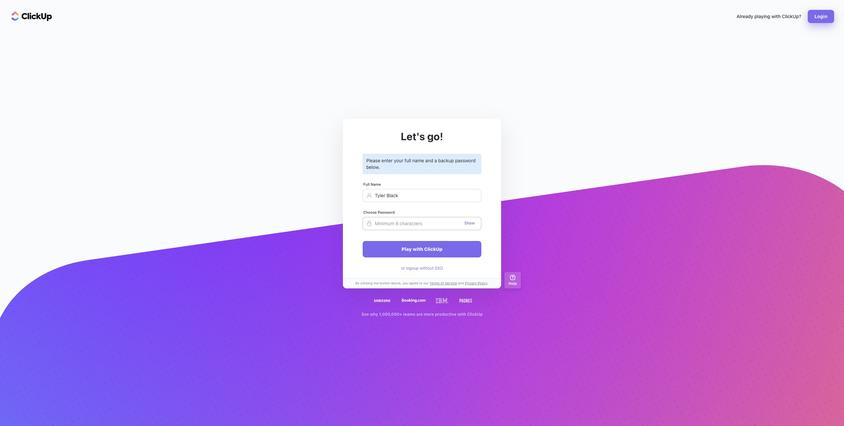 Task type: describe. For each thing, give the bounding box(es) containing it.
policy
[[478, 282, 488, 286]]

playing
[[755, 14, 770, 19]]

see why 1,000,000+ teams are more productive with clickup
[[362, 312, 483, 317]]

1 horizontal spatial and
[[458, 282, 464, 286]]

play
[[402, 247, 412, 252]]

full
[[363, 182, 370, 187]]

backup
[[438, 158, 454, 164]]

button
[[380, 282, 390, 286]]

2 vertical spatial with
[[458, 312, 466, 317]]

the
[[374, 282, 379, 286]]

show link
[[465, 221, 475, 226]]

clickup inside button
[[424, 247, 443, 252]]

a
[[435, 158, 437, 164]]

play with clickup button
[[363, 241, 482, 258]]

terms of service link
[[429, 281, 458, 286]]

login link
[[808, 10, 834, 23]]

your
[[394, 158, 404, 164]]

full
[[405, 158, 411, 164]]

privacy policy link
[[464, 281, 488, 286]]

choose password
[[363, 210, 395, 215]]

choose
[[363, 210, 377, 215]]

privacy
[[465, 282, 477, 286]]

signup
[[406, 266, 419, 271]]

or signup without sso link
[[401, 266, 443, 271]]

clicking
[[361, 282, 373, 286]]

teams
[[403, 312, 416, 317]]

sso
[[435, 266, 443, 271]]

service
[[445, 282, 457, 286]]

go!
[[427, 130, 443, 143]]

help
[[509, 282, 517, 286]]

more
[[424, 312, 434, 317]]

password
[[378, 210, 395, 215]]

and inside please enter your full name and a backup password below.
[[425, 158, 433, 164]]

name
[[413, 158, 424, 164]]

or signup without sso
[[401, 266, 443, 271]]

play with clickup
[[402, 247, 443, 252]]

already playing with clickup?
[[737, 14, 802, 19]]

please
[[366, 158, 380, 164]]



Task type: vqa. For each thing, say whether or not it's contained in the screenshot.
without
yes



Task type: locate. For each thing, give the bounding box(es) containing it.
password
[[455, 158, 476, 164]]

productive
[[435, 312, 457, 317]]

are
[[417, 312, 423, 317]]

without
[[420, 266, 434, 271]]

0 horizontal spatial with
[[413, 247, 423, 252]]

clickup right productive
[[467, 312, 483, 317]]

clickup
[[424, 247, 443, 252], [467, 312, 483, 317]]

terms
[[430, 282, 440, 286]]

.
[[488, 282, 489, 286]]

with right productive
[[458, 312, 466, 317]]

or
[[401, 266, 405, 271]]

0 horizontal spatial and
[[425, 158, 433, 164]]

0 vertical spatial clickup
[[424, 247, 443, 252]]

and left privacy
[[458, 282, 464, 286]]

already
[[737, 14, 754, 19]]

1 horizontal spatial clickup
[[467, 312, 483, 317]]

1 vertical spatial and
[[458, 282, 464, 286]]

below.
[[366, 165, 380, 170]]

why
[[370, 312, 378, 317]]

and
[[425, 158, 433, 164], [458, 282, 464, 286]]

our
[[424, 282, 429, 286]]

let's go!
[[401, 130, 443, 143]]

help link
[[505, 272, 521, 289]]

sign up element
[[363, 154, 482, 258]]

enter
[[382, 158, 393, 164]]

clickup up the "sso"
[[424, 247, 443, 252]]

show
[[465, 221, 475, 226]]

1 vertical spatial with
[[413, 247, 423, 252]]

and left a
[[425, 158, 433, 164]]

name
[[371, 182, 381, 187]]

to
[[419, 282, 423, 286]]

you
[[403, 282, 408, 286]]

by
[[356, 282, 360, 286]]

see
[[362, 312, 369, 317]]

2 horizontal spatial with
[[772, 14, 781, 19]]

with inside button
[[413, 247, 423, 252]]

by clicking the button above, you agree to our terms of service and privacy policy .
[[356, 282, 489, 286]]

please enter your full name and a backup password below.
[[366, 158, 476, 170]]

of
[[441, 282, 444, 286]]

0 vertical spatial and
[[425, 158, 433, 164]]

clickup - home image
[[11, 11, 52, 21]]

with
[[772, 14, 781, 19], [413, 247, 423, 252], [458, 312, 466, 317]]

let's
[[401, 130, 425, 143]]

1,000,000+
[[379, 312, 402, 317]]

with right "playing"
[[772, 14, 781, 19]]

clickup?
[[782, 14, 802, 19]]

1 vertical spatial clickup
[[467, 312, 483, 317]]

0 horizontal spatial clickup
[[424, 247, 443, 252]]

full name
[[363, 182, 381, 187]]

with right play
[[413, 247, 423, 252]]

Choose Password password field
[[363, 217, 482, 230]]

0 vertical spatial with
[[772, 14, 781, 19]]

1 horizontal spatial with
[[458, 312, 466, 317]]

agree
[[409, 282, 418, 286]]

above,
[[391, 282, 402, 286]]

login
[[815, 14, 828, 19]]



